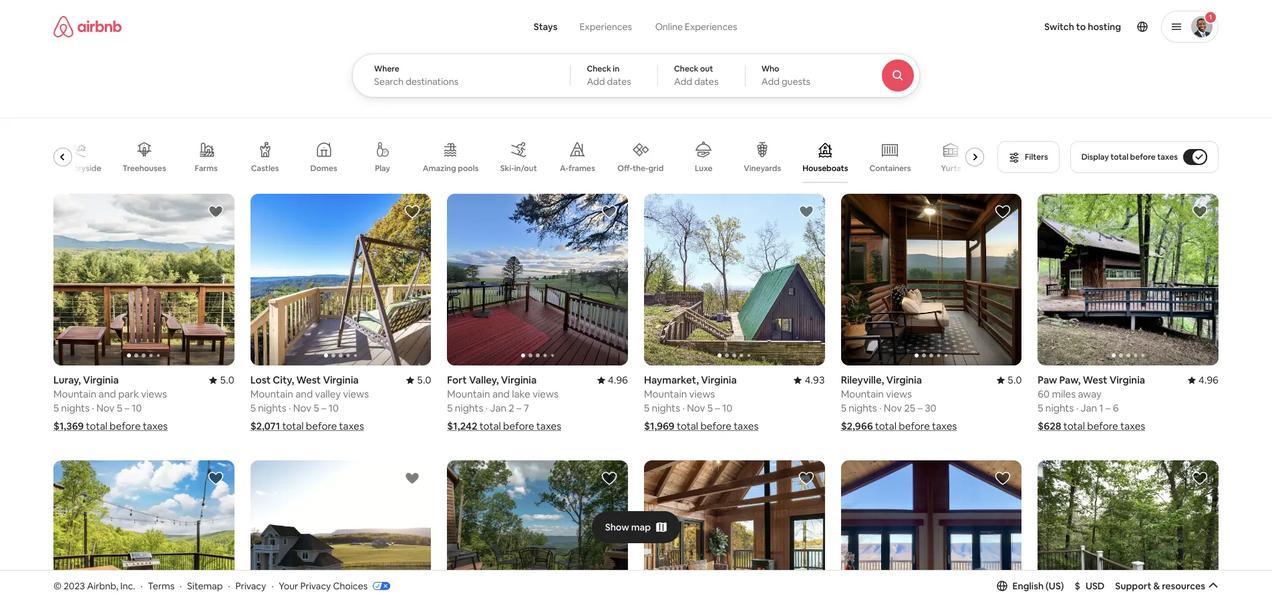 Task type: locate. For each thing, give the bounding box(es) containing it.
1 5.0 from the left
[[220, 374, 234, 387]]

nights up $1,969 at the bottom of page
[[652, 402, 681, 415]]

and left 'valley'
[[296, 388, 313, 401]]

nights up $1,369
[[61, 402, 90, 415]]

0 vertical spatial add to wishlist: luray, virginia image
[[208, 204, 224, 220]]

out
[[701, 64, 714, 74]]

5 nights from the left
[[849, 402, 878, 415]]

total right $2,966 at the bottom of page
[[876, 420, 897, 433]]

dates inside check in add dates
[[607, 76, 632, 88]]

6 – from the left
[[1106, 402, 1111, 415]]

sitemap
[[187, 580, 223, 592]]

5.0 out of 5 average rating image
[[998, 374, 1022, 387]]

before down 6
[[1088, 420, 1119, 433]]

views down haymarket,
[[690, 388, 716, 401]]

0 horizontal spatial 1
[[1100, 402, 1104, 415]]

virginia right haymarket,
[[702, 374, 737, 387]]

nights inside the paw paw, west virginia 60 miles away 5 nights · jan 1 – 6 $628 total before taxes
[[1046, 402, 1075, 415]]

add
[[587, 76, 605, 88], [675, 76, 693, 88], [762, 76, 780, 88]]

nights down miles
[[1046, 402, 1075, 415]]

0 horizontal spatial dates
[[607, 76, 632, 88]]

west up away
[[1084, 374, 1108, 387]]

©
[[53, 580, 62, 592]]

switch to hosting link
[[1037, 13, 1130, 41]]

5.0 left fort
[[417, 374, 431, 387]]

add inside check out add dates
[[675, 76, 693, 88]]

4.96 out of 5 average rating image
[[598, 374, 628, 387], [1189, 374, 1220, 387]]

display total before taxes
[[1082, 152, 1179, 162]]

check inside check out add dates
[[675, 64, 699, 74]]

and left park
[[99, 388, 116, 401]]

your
[[279, 580, 298, 592]]

paw paw, west virginia 60 miles away 5 nights · jan 1 – 6 $628 total before taxes
[[1039, 374, 1146, 433]]

1 west from the left
[[296, 374, 321, 387]]

views right park
[[141, 388, 167, 401]]

a-
[[560, 163, 569, 174]]

0 horizontal spatial and
[[99, 388, 116, 401]]

total right $1,969 at the bottom of page
[[677, 420, 699, 433]]

total right $1,369
[[86, 420, 108, 433]]

add to wishlist: haymarket, virginia image
[[799, 204, 815, 220]]

add to wishlist: lost city, west virginia image
[[405, 204, 421, 220]]

english (us) button
[[997, 580, 1065, 592]]

taxes inside luray, virginia mountain and park views 5 nights · nov 5 – 10 $1,369 total before taxes
[[143, 420, 168, 433]]

virginia up the lake
[[501, 374, 537, 387]]

paw,
[[1060, 374, 1081, 387]]

4.93 out of 5 average rating image
[[795, 374, 825, 387]]

frames
[[569, 163, 595, 174]]

jan for jan 1 – 6
[[1081, 402, 1098, 415]]

before inside fort valley, virginia mountain and lake views 5 nights · jan 2 – 7 $1,242 total before taxes
[[504, 420, 535, 433]]

west up 'valley'
[[296, 374, 321, 387]]

mountain down rileyville,
[[842, 388, 885, 401]]

add inside check in add dates
[[587, 76, 605, 88]]

none search field containing stays
[[352, 0, 957, 98]]

7 5 from the left
[[448, 402, 453, 415]]

before down the 2
[[504, 420, 535, 433]]

nights up "$1,242"
[[455, 402, 484, 415]]

0 horizontal spatial 5.0
[[220, 374, 234, 387]]

10 inside haymarket, virginia mountain views 5 nights · nov 5 – 10 $1,969 total before taxes
[[723, 402, 733, 415]]

$
[[1075, 580, 1081, 592]]

total inside luray, virginia mountain and park views 5 nights · nov 5 – 10 $1,369 total before taxes
[[86, 420, 108, 433]]

5.0 for lost city, west virginia mountain and valley views 5 nights · nov 5 – 10 $2,071 total before taxes
[[417, 374, 431, 387]]

1 horizontal spatial privacy
[[300, 580, 331, 592]]

virginia up 6
[[1110, 374, 1146, 387]]

nights up $2,966 at the bottom of page
[[849, 402, 878, 415]]

4.96 out of 5 average rating image for paw paw, west virginia 60 miles away 5 nights · jan 1 – 6 $628 total before taxes
[[1189, 374, 1220, 387]]

2 horizontal spatial 5.0
[[1008, 374, 1022, 387]]

castles
[[251, 163, 279, 174]]

check left out
[[675, 64, 699, 74]]

haymarket,
[[645, 374, 699, 387]]

5
[[53, 402, 59, 415], [117, 402, 122, 415], [645, 402, 650, 415], [708, 402, 713, 415], [250, 402, 256, 415], [314, 402, 319, 415], [448, 402, 453, 415], [842, 402, 847, 415], [1039, 402, 1044, 415]]

experiences right online
[[685, 21, 738, 33]]

2 horizontal spatial add
[[762, 76, 780, 88]]

treehouses
[[123, 163, 166, 174]]

1 horizontal spatial and
[[296, 388, 313, 401]]

and
[[99, 388, 116, 401], [296, 388, 313, 401], [493, 388, 510, 401]]

3 5.0 from the left
[[1008, 374, 1022, 387]]

west inside lost city, west virginia mountain and valley views 5 nights · nov 5 – 10 $2,071 total before taxes
[[296, 374, 321, 387]]

1 virginia from the left
[[83, 374, 119, 387]]

taxes inside lost city, west virginia mountain and valley views 5 nights · nov 5 – 10 $2,071 total before taxes
[[339, 420, 364, 433]]

·
[[92, 402, 94, 415], [683, 402, 685, 415], [289, 402, 291, 415], [486, 402, 488, 415], [880, 402, 882, 415], [1077, 402, 1079, 415], [141, 580, 143, 592], [180, 580, 182, 592], [228, 580, 230, 592], [272, 580, 274, 592]]

nov inside haymarket, virginia mountain views 5 nights · nov 5 – 10 $1,969 total before taxes
[[687, 402, 706, 415]]

2 10 from the left
[[723, 402, 733, 415]]

3 and from the left
[[493, 388, 510, 401]]

mountain for rileyville,
[[842, 388, 885, 401]]

1 horizontal spatial add to wishlist: luray, virginia image
[[405, 471, 421, 487]]

2 jan from the left
[[1081, 402, 1098, 415]]

total right display
[[1111, 152, 1129, 162]]

3 nights from the left
[[258, 402, 287, 415]]

miles
[[1053, 388, 1077, 401]]

1 5.0 out of 5 average rating image from the left
[[209, 374, 234, 387]]

0 horizontal spatial add to wishlist: luray, virginia image
[[208, 204, 224, 220]]

and up the 2
[[493, 388, 510, 401]]

rileyville, virginia mountain views 5 nights · nov 25 – 30 $2,966 total before taxes
[[842, 374, 958, 433]]

1 mountain from the left
[[53, 388, 96, 401]]

1 horizontal spatial 1
[[1210, 13, 1213, 21]]

support & resources
[[1116, 580, 1206, 592]]

jan inside fort valley, virginia mountain and lake views 5 nights · jan 2 – 7 $1,242 total before taxes
[[490, 402, 507, 415]]

8 5 from the left
[[842, 402, 847, 415]]

2 5 from the left
[[117, 402, 122, 415]]

west inside the paw paw, west virginia 60 miles away 5 nights · jan 1 – 6 $628 total before taxes
[[1084, 374, 1108, 387]]

3 views from the left
[[343, 388, 369, 401]]

5.0 for rileyville, virginia mountain views 5 nights · nov 25 – 30 $2,966 total before taxes
[[1008, 374, 1022, 387]]

show map
[[606, 521, 651, 533]]

profile element
[[770, 0, 1220, 53]]

1 experiences from the left
[[580, 21, 632, 33]]

4 – from the left
[[517, 402, 522, 415]]

grid
[[649, 163, 664, 174]]

1 vertical spatial add to wishlist: luray, virginia image
[[405, 471, 421, 487]]

mountain down haymarket,
[[645, 388, 688, 401]]

filters button
[[998, 141, 1060, 173]]

mountain inside the "rileyville, virginia mountain views 5 nights · nov 25 – 30 $2,966 total before taxes"
[[842, 388, 885, 401]]

6 5 from the left
[[314, 402, 319, 415]]

mountain down luray,
[[53, 388, 96, 401]]

– inside haymarket, virginia mountain views 5 nights · nov 5 – 10 $1,969 total before taxes
[[716, 402, 721, 415]]

display total before taxes button
[[1071, 141, 1220, 173]]

add to wishlist: fort valley, virginia image
[[602, 204, 618, 220]]

2 nov from the left
[[687, 402, 706, 415]]

1 jan from the left
[[490, 402, 507, 415]]

1 horizontal spatial 5.0
[[417, 374, 431, 387]]

4 nov from the left
[[884, 402, 903, 415]]

0 vertical spatial 1
[[1210, 13, 1213, 21]]

nights up $2,071
[[258, 402, 287, 415]]

west
[[296, 374, 321, 387], [1084, 374, 1108, 387]]

before down "25"
[[899, 420, 931, 433]]

0 horizontal spatial 4.96 out of 5 average rating image
[[598, 374, 628, 387]]

mountain inside haymarket, virginia mountain views 5 nights · nov 5 – 10 $1,969 total before taxes
[[645, 388, 688, 401]]

lost city, west virginia mountain and valley views 5 nights · nov 5 – 10 $2,071 total before taxes
[[250, 374, 369, 433]]

2 experiences from the left
[[685, 21, 738, 33]]

1 vertical spatial 1
[[1100, 402, 1104, 415]]

2 add from the left
[[675, 76, 693, 88]]

total inside haymarket, virginia mountain views 5 nights · nov 5 – 10 $1,969 total before taxes
[[677, 420, 699, 433]]

containers
[[870, 163, 912, 174]]

0 horizontal spatial 4.96
[[608, 374, 628, 387]]

dates down in
[[607, 76, 632, 88]]

nights inside luray, virginia mountain and park views 5 nights · nov 5 – 10 $1,369 total before taxes
[[61, 402, 90, 415]]

privacy
[[236, 580, 266, 592], [300, 580, 331, 592]]

2 4.96 out of 5 average rating image from the left
[[1189, 374, 1220, 387]]

total
[[1111, 152, 1129, 162], [86, 420, 108, 433], [677, 420, 699, 433], [282, 420, 304, 433], [480, 420, 501, 433], [876, 420, 897, 433], [1064, 420, 1086, 433]]

check for check out add dates
[[675, 64, 699, 74]]

before inside lost city, west virginia mountain and valley views 5 nights · nov 5 – 10 $2,071 total before taxes
[[306, 420, 337, 433]]

views inside lost city, west virginia mountain and valley views 5 nights · nov 5 – 10 $2,071 total before taxes
[[343, 388, 369, 401]]

3 add from the left
[[762, 76, 780, 88]]

add to wishlist: rileyville, virginia image
[[602, 471, 618, 487]]

privacy right your on the left
[[300, 580, 331, 592]]

1 10 from the left
[[132, 402, 142, 415]]

– inside the paw paw, west virginia 60 miles away 5 nights · jan 1 – 6 $628 total before taxes
[[1106, 402, 1111, 415]]

nov inside the "rileyville, virginia mountain views 5 nights · nov 25 – 30 $2,966 total before taxes"
[[884, 402, 903, 415]]

1 and from the left
[[99, 388, 116, 401]]

virginia up park
[[83, 374, 119, 387]]

2 nights from the left
[[652, 402, 681, 415]]

mountain inside luray, virginia mountain and park views 5 nights · nov 5 – 10 $1,369 total before taxes
[[53, 388, 96, 401]]

before down park
[[110, 420, 141, 433]]

5.0 out of 5 average rating image
[[209, 374, 234, 387], [407, 374, 431, 387]]

where
[[374, 64, 400, 74]]

terms
[[148, 580, 175, 592]]

5 inside fort valley, virginia mountain and lake views 5 nights · jan 2 – 7 $1,242 total before taxes
[[448, 402, 453, 415]]

check left in
[[587, 64, 612, 74]]

views right 'valley'
[[343, 388, 369, 401]]

off-
[[618, 163, 633, 174]]

mountain
[[53, 388, 96, 401], [645, 388, 688, 401], [250, 388, 293, 401], [448, 388, 490, 401], [842, 388, 885, 401]]

6 nights from the left
[[1046, 402, 1075, 415]]

1 horizontal spatial experiences
[[685, 21, 738, 33]]

virginia inside luray, virginia mountain and park views 5 nights · nov 5 – 10 $1,369 total before taxes
[[83, 374, 119, 387]]

2 4.96 from the left
[[1199, 374, 1220, 387]]

2 and from the left
[[296, 388, 313, 401]]

2023
[[64, 580, 85, 592]]

jan
[[490, 402, 507, 415], [1081, 402, 1098, 415]]

1 – from the left
[[125, 402, 130, 415]]

1 add from the left
[[587, 76, 605, 88]]

jan down away
[[1081, 402, 1098, 415]]

privacy link
[[236, 580, 266, 592]]

before right display
[[1131, 152, 1156, 162]]

who
[[762, 64, 780, 74]]

nights inside fort valley, virginia mountain and lake views 5 nights · jan 2 – 7 $1,242 total before taxes
[[455, 402, 484, 415]]

nights inside the "rileyville, virginia mountain views 5 nights · nov 25 – 30 $2,966 total before taxes"
[[849, 402, 878, 415]]

show
[[606, 521, 630, 533]]

2 mountain from the left
[[645, 388, 688, 401]]

before right $1,969 at the bottom of page
[[701, 420, 732, 433]]

1 4.96 from the left
[[608, 374, 628, 387]]

4 nights from the left
[[455, 402, 484, 415]]

1 horizontal spatial 5.0 out of 5 average rating image
[[407, 374, 431, 387]]

0 horizontal spatial 10
[[132, 402, 142, 415]]

2 horizontal spatial 10
[[723, 402, 733, 415]]

views
[[141, 388, 167, 401], [690, 388, 716, 401], [343, 388, 369, 401], [533, 388, 559, 401], [887, 388, 913, 401]]

2 views from the left
[[690, 388, 716, 401]]

4 mountain from the left
[[448, 388, 490, 401]]

valley
[[315, 388, 341, 401]]

total right "$1,242"
[[480, 420, 501, 433]]

5 views from the left
[[887, 388, 913, 401]]

1 4.96 out of 5 average rating image from the left
[[598, 374, 628, 387]]

mountain down lost
[[250, 388, 293, 401]]

yurts
[[942, 163, 962, 174]]

3 nov from the left
[[293, 402, 312, 415]]

experiences up in
[[580, 21, 632, 33]]

0 horizontal spatial 5.0 out of 5 average rating image
[[209, 374, 234, 387]]

– inside lost city, west virginia mountain and valley views 5 nights · nov 5 – 10 $2,071 total before taxes
[[322, 402, 327, 415]]

10
[[132, 402, 142, 415], [723, 402, 733, 415], [329, 402, 339, 415]]

4 views from the left
[[533, 388, 559, 401]]

2 – from the left
[[716, 402, 721, 415]]

city,
[[273, 374, 294, 387]]

views right the lake
[[533, 388, 559, 401]]

dates inside check out add dates
[[695, 76, 719, 88]]

1 horizontal spatial add
[[675, 76, 693, 88]]

experiences
[[580, 21, 632, 33], [685, 21, 738, 33]]

5 virginia from the left
[[887, 374, 923, 387]]

total right $2,071
[[282, 420, 304, 433]]

0 horizontal spatial experiences
[[580, 21, 632, 33]]

5 – from the left
[[918, 402, 923, 415]]

0 horizontal spatial add
[[587, 76, 605, 88]]

4.96 for paw paw, west virginia 60 miles away 5 nights · jan 1 – 6 $628 total before taxes
[[1199, 374, 1220, 387]]

$ usd
[[1075, 580, 1105, 592]]

1 check from the left
[[587, 64, 612, 74]]

privacy left your on the left
[[236, 580, 266, 592]]

jan left the 2
[[490, 402, 507, 415]]

add down online experiences
[[675, 76, 693, 88]]

· inside the "rileyville, virginia mountain views 5 nights · nov 25 – 30 $2,966 total before taxes"
[[880, 402, 882, 415]]

None search field
[[352, 0, 957, 98]]

2 check from the left
[[675, 64, 699, 74]]

3 mountain from the left
[[250, 388, 293, 401]]

1 horizontal spatial jan
[[1081, 402, 1098, 415]]

mountain down fort
[[448, 388, 490, 401]]

add down experiences button
[[587, 76, 605, 88]]

1 horizontal spatial 4.96 out of 5 average rating image
[[1189, 374, 1220, 387]]

before down 'valley'
[[306, 420, 337, 433]]

2 5.0 out of 5 average rating image from the left
[[407, 374, 431, 387]]

1 horizontal spatial 10
[[329, 402, 339, 415]]

check inside check in add dates
[[587, 64, 612, 74]]

5 inside the paw paw, west virginia 60 miles away 5 nights · jan 1 – 6 $628 total before taxes
[[1039, 402, 1044, 415]]

1 nights from the left
[[61, 402, 90, 415]]

countryside
[[55, 163, 101, 174]]

6 virginia from the left
[[1110, 374, 1146, 387]]

2 horizontal spatial and
[[493, 388, 510, 401]]

before inside the "rileyville, virginia mountain views 5 nights · nov 25 – 30 $2,966 total before taxes"
[[899, 420, 931, 433]]

terms · sitemap · privacy
[[148, 580, 266, 592]]

5.0 left paw
[[1008, 374, 1022, 387]]

virginia inside the paw paw, west virginia 60 miles away 5 nights · jan 1 – 6 $628 total before taxes
[[1110, 374, 1146, 387]]

1 horizontal spatial 4.96
[[1199, 374, 1220, 387]]

1 dates from the left
[[607, 76, 632, 88]]

virginia up 'valley'
[[323, 374, 359, 387]]

1 horizontal spatial check
[[675, 64, 699, 74]]

4 virginia from the left
[[501, 374, 537, 387]]

add down who
[[762, 76, 780, 88]]

taxes inside haymarket, virginia mountain views 5 nights · nov 5 – 10 $1,969 total before taxes
[[734, 420, 759, 433]]

3 virginia from the left
[[323, 374, 359, 387]]

3 10 from the left
[[329, 402, 339, 415]]

taxes inside the "rileyville, virginia mountain views 5 nights · nov 25 – 30 $2,966 total before taxes"
[[933, 420, 958, 433]]

0 horizontal spatial privacy
[[236, 580, 266, 592]]

dates down out
[[695, 76, 719, 88]]

before inside button
[[1131, 152, 1156, 162]]

2 virginia from the left
[[702, 374, 737, 387]]

valley,
[[469, 374, 499, 387]]

2 dates from the left
[[695, 76, 719, 88]]

views up "25"
[[887, 388, 913, 401]]

play
[[375, 163, 391, 174]]

3 – from the left
[[322, 402, 327, 415]]

5.0 out of 5 average rating image left lost
[[209, 374, 234, 387]]

check
[[587, 64, 612, 74], [675, 64, 699, 74]]

add to wishlist: luray, virginia image
[[208, 204, 224, 220], [405, 471, 421, 487]]

0 horizontal spatial west
[[296, 374, 321, 387]]

nights
[[61, 402, 90, 415], [652, 402, 681, 415], [258, 402, 287, 415], [455, 402, 484, 415], [849, 402, 878, 415], [1046, 402, 1075, 415]]

9 5 from the left
[[1039, 402, 1044, 415]]

· inside haymarket, virginia mountain views 5 nights · nov 5 – 10 $1,969 total before taxes
[[683, 402, 685, 415]]

2 5.0 from the left
[[417, 374, 431, 387]]

1 horizontal spatial west
[[1084, 374, 1108, 387]]

group
[[53, 131, 990, 183], [53, 194, 234, 366], [250, 194, 431, 366], [448, 194, 809, 366], [645, 194, 825, 366], [842, 194, 1022, 366], [1039, 194, 1220, 366], [53, 461, 234, 602], [250, 461, 431, 602], [448, 461, 628, 602], [645, 461, 825, 602], [842, 461, 1022, 602], [1039, 461, 1220, 602]]

5.0 left lost
[[220, 374, 234, 387]]

lost
[[250, 374, 271, 387]]

1 horizontal spatial dates
[[695, 76, 719, 88]]

switch to hosting
[[1045, 21, 1122, 33]]

total right $628 on the bottom
[[1064, 420, 1086, 433]]

1 nov from the left
[[96, 402, 115, 415]]

ski-in/out
[[501, 163, 537, 174]]

2 privacy from the left
[[300, 580, 331, 592]]

5 mountain from the left
[[842, 388, 885, 401]]

english
[[1013, 580, 1044, 592]]

0 horizontal spatial jan
[[490, 402, 507, 415]]

0 horizontal spatial check
[[587, 64, 612, 74]]

jan inside the paw paw, west virginia 60 miles away 5 nights · jan 1 – 6 $628 total before taxes
[[1081, 402, 1098, 415]]

virginia up "25"
[[887, 374, 923, 387]]

5.0 out of 5 average rating image left fort
[[407, 374, 431, 387]]

2 west from the left
[[1084, 374, 1108, 387]]

1 views from the left
[[141, 388, 167, 401]]



Task type: describe. For each thing, give the bounding box(es) containing it.
in/out
[[515, 163, 537, 174]]

5 inside the "rileyville, virginia mountain views 5 nights · nov 25 – 30 $2,966 total before taxes"
[[842, 402, 847, 415]]

luray, virginia mountain and park views 5 nights · nov 5 – 10 $1,369 total before taxes
[[53, 374, 168, 433]]

nights inside haymarket, virginia mountain views 5 nights · nov 5 – 10 $1,969 total before taxes
[[652, 402, 681, 415]]

fort valley, virginia mountain and lake views 5 nights · jan 2 – 7 $1,242 total before taxes
[[448, 374, 562, 433]]

4.93
[[805, 374, 825, 387]]

5.0 for luray, virginia mountain and park views 5 nights · nov 5 – 10 $1,369 total before taxes
[[220, 374, 234, 387]]

online
[[656, 21, 683, 33]]

total inside the "rileyville, virginia mountain views 5 nights · nov 25 – 30 $2,966 total before taxes"
[[876, 420, 897, 433]]

to
[[1077, 21, 1087, 33]]

rileyville,
[[842, 374, 885, 387]]

away
[[1079, 388, 1102, 401]]

what can we help you find? tab list
[[523, 13, 644, 40]]

60
[[1039, 388, 1050, 401]]

4.96 for fort valley, virginia mountain and lake views 5 nights · jan 2 – 7 $1,242 total before taxes
[[608, 374, 628, 387]]

4 5 from the left
[[708, 402, 713, 415]]

vineyards
[[744, 163, 782, 174]]

experiences inside experiences button
[[580, 21, 632, 33]]

check in add dates
[[587, 64, 632, 88]]

pools
[[458, 163, 479, 174]]

views inside luray, virginia mountain and park views 5 nights · nov 5 – 10 $1,369 total before taxes
[[141, 388, 167, 401]]

in
[[613, 64, 620, 74]]

add to wishlist: rileyville, virginia image
[[996, 204, 1012, 220]]

english (us)
[[1013, 580, 1065, 592]]

before inside the paw paw, west virginia 60 miles away 5 nights · jan 1 – 6 $628 total before taxes
[[1088, 420, 1119, 433]]

mountain inside lost city, west virginia mountain and valley views 5 nights · nov 5 – 10 $2,071 total before taxes
[[250, 388, 293, 401]]

add to wishlist: front royal, virginia image
[[208, 471, 224, 487]]

airbnb,
[[87, 580, 118, 592]]

show map button
[[592, 511, 681, 543]]

2
[[509, 402, 515, 415]]

experiences button
[[569, 13, 644, 40]]

and inside fort valley, virginia mountain and lake views 5 nights · jan 2 – 7 $1,242 total before taxes
[[493, 388, 510, 401]]

stays tab panel
[[352, 53, 957, 98]]

support & resources button
[[1116, 580, 1219, 592]]

30
[[925, 402, 937, 415]]

before inside haymarket, virginia mountain views 5 nights · nov 5 – 10 $1,969 total before taxes
[[701, 420, 732, 433]]

farms
[[195, 163, 218, 174]]

mountain for luray,
[[53, 388, 96, 401]]

5 5 from the left
[[250, 402, 256, 415]]

check for check in add dates
[[587, 64, 612, 74]]

luray,
[[53, 374, 81, 387]]

· inside luray, virginia mountain and park views 5 nights · nov 5 – 10 $1,369 total before taxes
[[92, 402, 94, 415]]

10 inside luray, virginia mountain and park views 5 nights · nov 5 – 10 $1,369 total before taxes
[[132, 402, 142, 415]]

· inside the paw paw, west virginia 60 miles away 5 nights · jan 1 – 6 $628 total before taxes
[[1077, 402, 1079, 415]]

hosting
[[1089, 21, 1122, 33]]

$1,242
[[448, 420, 478, 433]]

stays button
[[523, 13, 569, 40]]

· inside fort valley, virginia mountain and lake views 5 nights · jan 2 – 7 $1,242 total before taxes
[[486, 402, 488, 415]]

jan for jan 2 – 7
[[490, 402, 507, 415]]

add for check out add dates
[[675, 76, 693, 88]]

add to wishlist: waterford, virginia image
[[1193, 471, 1209, 487]]

stays
[[534, 21, 558, 33]]

check out add dates
[[675, 64, 719, 88]]

west for valley
[[296, 374, 321, 387]]

total inside button
[[1111, 152, 1129, 162]]

5.0 out of 5 average rating image for lost city, west virginia mountain and valley views 5 nights · nov 5 – 10 $2,071 total before taxes
[[407, 374, 431, 387]]

– inside the "rileyville, virginia mountain views 5 nights · nov 25 – 30 $2,966 total before taxes"
[[918, 402, 923, 415]]

paw
[[1039, 374, 1058, 387]]

fort
[[448, 374, 467, 387]]

4.96 out of 5 average rating image for fort valley, virginia mountain and lake views 5 nights · jan 2 – 7 $1,242 total before taxes
[[598, 374, 628, 387]]

$2,966
[[842, 420, 874, 433]]

Where field
[[374, 76, 549, 88]]

– inside fort valley, virginia mountain and lake views 5 nights · jan 2 – 7 $1,242 total before taxes
[[517, 402, 522, 415]]

$1,969
[[645, 420, 675, 433]]

1 5 from the left
[[53, 402, 59, 415]]

switch
[[1045, 21, 1075, 33]]

dates for check out add dates
[[695, 76, 719, 88]]

views inside the "rileyville, virginia mountain views 5 nights · nov 25 – 30 $2,966 total before taxes"
[[887, 388, 913, 401]]

· inside lost city, west virginia mountain and valley views 5 nights · nov 5 – 10 $2,071 total before taxes
[[289, 402, 291, 415]]

a-frames
[[560, 163, 595, 174]]

off-the-grid
[[618, 163, 664, 174]]

5.0 out of 5 average rating image for luray, virginia mountain and park views 5 nights · nov 5 – 10 $1,369 total before taxes
[[209, 374, 234, 387]]

haymarket, virginia mountain views 5 nights · nov 5 – 10 $1,969 total before taxes
[[645, 374, 759, 433]]

online experiences
[[656, 21, 738, 33]]

mountain inside fort valley, virginia mountain and lake views 5 nights · jan 2 – 7 $1,242 total before taxes
[[448, 388, 490, 401]]

resources
[[1163, 580, 1206, 592]]

taxes inside fort valley, virginia mountain and lake views 5 nights · jan 2 – 7 $1,242 total before taxes
[[537, 420, 562, 433]]

who add guests
[[762, 64, 811, 88]]

total inside lost city, west virginia mountain and valley views 5 nights · nov 5 – 10 $2,071 total before taxes
[[282, 420, 304, 433]]

25
[[905, 402, 916, 415]]

map
[[632, 521, 651, 533]]

guests
[[782, 76, 811, 88]]

choices
[[333, 580, 368, 592]]

ski-
[[501, 163, 515, 174]]

virginia inside lost city, west virginia mountain and valley views 5 nights · nov 5 – 10 $2,071 total before taxes
[[323, 374, 359, 387]]

1 inside the paw paw, west virginia 60 miles away 5 nights · jan 1 – 6 $628 total before taxes
[[1100, 402, 1104, 415]]

© 2023 airbnb, inc. ·
[[53, 580, 143, 592]]

lake
[[512, 388, 531, 401]]

dates for check in add dates
[[607, 76, 632, 88]]

west for away
[[1084, 374, 1108, 387]]

group containing off-the-grid
[[53, 131, 990, 183]]

add to wishlist: harpers ferry, west virginia image
[[799, 471, 815, 487]]

usd
[[1086, 580, 1105, 592]]

total inside the paw paw, west virginia 60 miles away 5 nights · jan 1 – 6 $628 total before taxes
[[1064, 420, 1086, 433]]

park
[[118, 388, 139, 401]]

views inside fort valley, virginia mountain and lake views 5 nights · jan 2 – 7 $1,242 total before taxes
[[533, 388, 559, 401]]

$1,369
[[53, 420, 84, 433]]

and inside lost city, west virginia mountain and valley views 5 nights · nov 5 – 10 $2,071 total before taxes
[[296, 388, 313, 401]]

amazing
[[423, 163, 456, 174]]

support
[[1116, 580, 1152, 592]]

online experiences link
[[644, 13, 750, 40]]

domes
[[311, 163, 337, 174]]

&
[[1154, 580, 1161, 592]]

taxes inside button
[[1158, 152, 1179, 162]]

add to wishlist: great cacapon, west virginia image
[[996, 471, 1012, 487]]

1 button
[[1162, 11, 1220, 43]]

total inside fort valley, virginia mountain and lake views 5 nights · jan 2 – 7 $1,242 total before taxes
[[480, 420, 501, 433]]

before inside luray, virginia mountain and park views 5 nights · nov 5 – 10 $1,369 total before taxes
[[110, 420, 141, 433]]

your privacy choices link
[[279, 580, 391, 593]]

your privacy choices
[[279, 580, 368, 592]]

add for check in add dates
[[587, 76, 605, 88]]

nov inside lost city, west virginia mountain and valley views 5 nights · nov 5 – 10 $2,071 total before taxes
[[293, 402, 312, 415]]

nov inside luray, virginia mountain and park views 5 nights · nov 5 – 10 $1,369 total before taxes
[[96, 402, 115, 415]]

inc.
[[120, 580, 135, 592]]

3 5 from the left
[[645, 402, 650, 415]]

amazing pools
[[423, 163, 479, 174]]

views inside haymarket, virginia mountain views 5 nights · nov 5 – 10 $1,969 total before taxes
[[690, 388, 716, 401]]

– inside luray, virginia mountain and park views 5 nights · nov 5 – 10 $1,369 total before taxes
[[125, 402, 130, 415]]

nights inside lost city, west virginia mountain and valley views 5 nights · nov 5 – 10 $2,071 total before taxes
[[258, 402, 287, 415]]

1 inside dropdown button
[[1210, 13, 1213, 21]]

add to wishlist: paw paw, west virginia image
[[1193, 204, 1209, 220]]

virginia inside fort valley, virginia mountain and lake views 5 nights · jan 2 – 7 $1,242 total before taxes
[[501, 374, 537, 387]]

1 privacy from the left
[[236, 580, 266, 592]]

display
[[1082, 152, 1110, 162]]

7
[[524, 402, 530, 415]]

$2,071
[[250, 420, 280, 433]]

filters
[[1026, 152, 1049, 162]]

taxes inside the paw paw, west virginia 60 miles away 5 nights · jan 1 – 6 $628 total before taxes
[[1121, 420, 1146, 433]]

luxe
[[695, 163, 713, 174]]

(us)
[[1046, 580, 1065, 592]]

virginia inside the "rileyville, virginia mountain views 5 nights · nov 25 – 30 $2,966 total before taxes"
[[887, 374, 923, 387]]

virginia inside haymarket, virginia mountain views 5 nights · nov 5 – 10 $1,969 total before taxes
[[702, 374, 737, 387]]

and inside luray, virginia mountain and park views 5 nights · nov 5 – 10 $1,369 total before taxes
[[99, 388, 116, 401]]

the-
[[633, 163, 649, 174]]

6
[[1114, 402, 1119, 415]]

sitemap link
[[187, 580, 223, 592]]

mountain for haymarket,
[[645, 388, 688, 401]]

10 inside lost city, west virginia mountain and valley views 5 nights · nov 5 – 10 $2,071 total before taxes
[[329, 402, 339, 415]]

experiences inside online experiences link
[[685, 21, 738, 33]]

$628
[[1039, 420, 1062, 433]]

add inside who add guests
[[762, 76, 780, 88]]

terms link
[[148, 580, 175, 592]]



Task type: vqa. For each thing, say whether or not it's contained in the screenshot.


